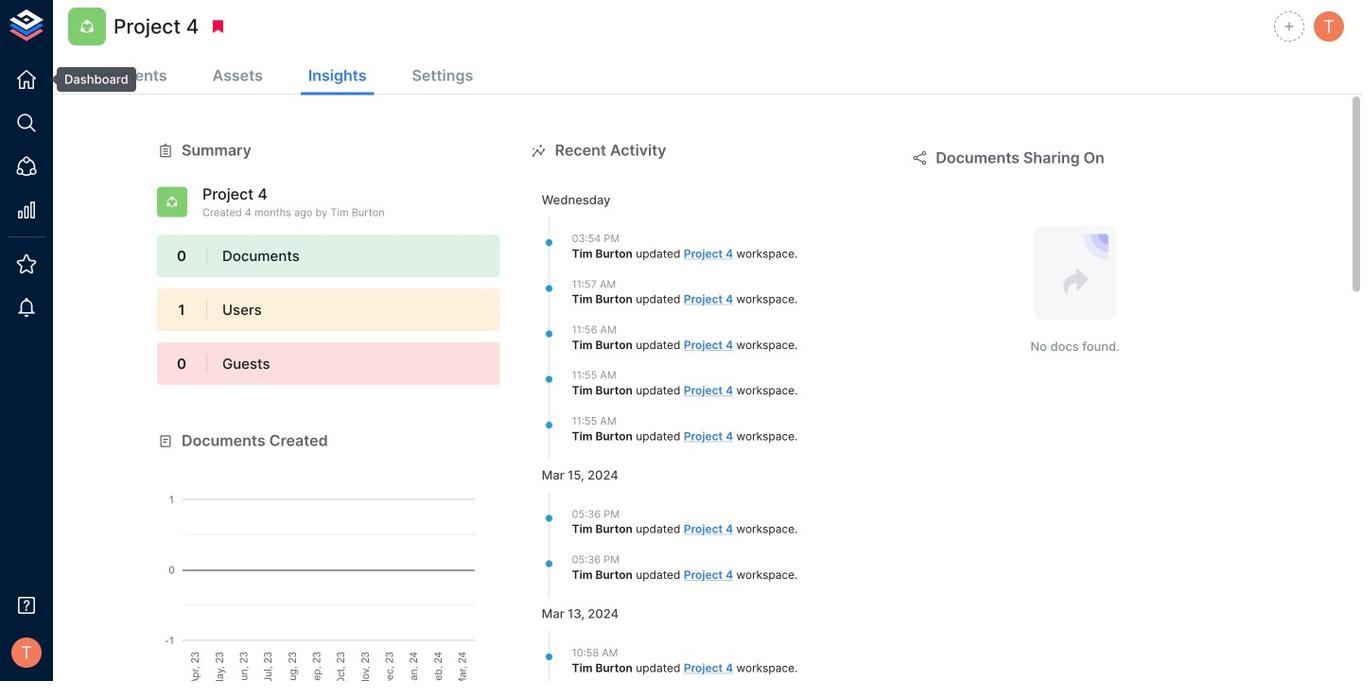 Task type: locate. For each thing, give the bounding box(es) containing it.
a chart. element
[[157, 452, 500, 681]]

tooltip
[[44, 67, 136, 92]]

a chart. image
[[157, 452, 500, 681]]



Task type: describe. For each thing, give the bounding box(es) containing it.
remove bookmark image
[[209, 18, 226, 35]]



Task type: vqa. For each thing, say whether or not it's contained in the screenshot.
Remove Bookmark image
yes



